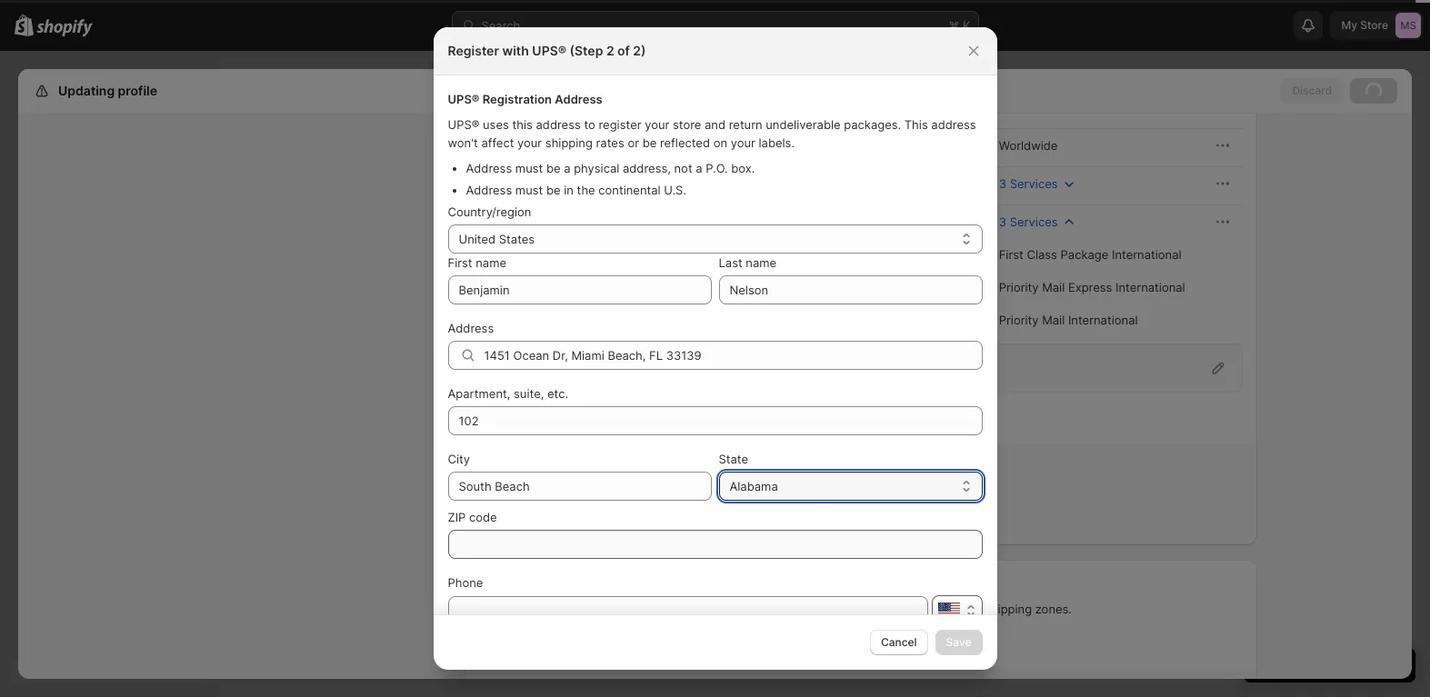 Task type: vqa. For each thing, say whether or not it's contained in the screenshot.
My Store icon
no



Task type: describe. For each thing, give the bounding box(es) containing it.
with inside dialog
[[503, 43, 529, 58]]

not covered by your shipping zones 0 countries and regions
[[512, 460, 716, 497]]

united
[[459, 232, 496, 247]]

your down the return
[[731, 136, 756, 150]]

ups® uses this address to register your store and return undeliverable packages. this address won't affect your shipping rates or be reflected on your labels.
[[448, 117, 977, 150]]

of
[[618, 43, 630, 58]]

uses
[[483, 117, 509, 132]]

ups® (discounted rates from shopify shipping)
[[490, 176, 755, 191]]

shipping) for usps (discounted rates from shopify shipping)
[[702, 215, 755, 229]]

1 address from the left
[[536, 117, 581, 132]]

page loading bar progress bar
[[0, 0, 1431, 3]]

and for selling
[[755, 602, 776, 617]]

apartment, suite, etc.
[[448, 387, 569, 401]]

this
[[513, 117, 533, 132]]

orders protected with shopify-powered
[[494, 361, 720, 376]]

3 services button
[[989, 171, 1089, 196]]

shopify-
[[621, 361, 670, 376]]

City text field
[[448, 472, 712, 501]]

add for add countries/regions to a market to start selling and manage localized settings, including shipping zones.
[[479, 602, 502, 617]]

priority for priority mail express international
[[999, 280, 1039, 295]]

first for first class package international
[[999, 247, 1024, 262]]

3 services for 3 services button
[[999, 176, 1058, 191]]

ups® for ups® uses this address to register your store and return undeliverable packages. this address won't affect your shipping rates or be reflected on your labels.
[[448, 117, 480, 132]]

to down 'places'
[[606, 602, 617, 617]]

places
[[609, 577, 647, 591]]

create zone
[[512, 515, 580, 529]]

zip
[[448, 510, 466, 525]]

powered
[[670, 361, 720, 376]]

name for last name
[[746, 256, 777, 270]]

first name
[[448, 256, 507, 270]]

physical
[[574, 161, 620, 176]]

mail for express
[[1043, 280, 1065, 295]]

protected
[[536, 361, 590, 376]]

start
[[687, 602, 713, 617]]

state
[[719, 452, 749, 467]]

last name
[[719, 256, 777, 270]]

2 horizontal spatial a
[[696, 161, 703, 176]]

your down this
[[518, 136, 542, 150]]

shipping) for ups® (discounted rates from shopify shipping)
[[702, 176, 755, 191]]

2 address from the left
[[932, 117, 977, 132]]

packages.
[[844, 117, 902, 132]]

p.o.
[[706, 161, 728, 176]]

⌘
[[949, 18, 960, 33]]

(discounted for ups®
[[525, 176, 593, 191]]

settings,
[[880, 602, 928, 617]]

your inside not covered by your shipping zones 0 countries and regions
[[601, 460, 627, 475]]

create zone button
[[501, 509, 590, 535]]

dhl express (discounted rates from shopify shipping)
[[490, 138, 795, 153]]

in
[[564, 183, 574, 197]]

your up the dhl express (discounted rates from shopify shipping)
[[645, 117, 670, 132]]

orders
[[494, 361, 532, 376]]

add rate
[[490, 417, 535, 430]]

won't
[[448, 136, 478, 150]]

Last name text field
[[719, 276, 983, 305]]

worldwide
[[999, 138, 1058, 153]]

address up country/region
[[466, 183, 512, 197]]

(step
[[570, 43, 603, 58]]

phone
[[448, 576, 483, 590]]

store
[[673, 117, 702, 132]]

market
[[630, 602, 669, 617]]

2
[[607, 43, 615, 58]]

selling
[[717, 602, 752, 617]]

carrier name
[[492, 101, 564, 116]]

Phone text field
[[448, 597, 928, 626]]

box.
[[732, 161, 755, 176]]

usps (discounted rates from shopify shipping)
[[490, 215, 755, 229]]

and for store
[[705, 117, 726, 132]]

start shipping to more places
[[479, 577, 647, 591]]

address up register at the top left of page
[[555, 92, 603, 106]]

settings dialog
[[18, 0, 1413, 698]]

carrier
[[492, 101, 530, 116]]

address down dhl
[[466, 161, 512, 176]]

priority for priority mail international
[[999, 313, 1039, 327]]

alabama
[[730, 479, 778, 494]]

2 vertical spatial be
[[547, 183, 561, 197]]

rates inside ups® uses this address to register your store and return undeliverable packages. this address won't affect your shipping rates or be reflected on your labels.
[[596, 136, 625, 150]]

reflected
[[660, 136, 710, 150]]

more
[[577, 577, 606, 591]]

services for 3 services dropdown button
[[1010, 215, 1058, 229]]

calculated
[[917, 215, 977, 229]]

a for market
[[620, 602, 627, 617]]

cancel button
[[870, 630, 928, 656]]

usps
[[490, 215, 521, 229]]

0 vertical spatial from
[[667, 138, 693, 153]]

rates down the physical
[[596, 176, 624, 191]]

ZIP code text field
[[448, 530, 983, 559]]

code
[[469, 510, 497, 525]]

apartment,
[[448, 387, 511, 401]]

rate
[[514, 417, 535, 430]]

registration
[[483, 92, 552, 106]]

to left more
[[563, 577, 574, 591]]

shipping inside not covered by your shipping zones 0 countries and regions
[[630, 460, 679, 475]]

zones.
[[1036, 602, 1072, 617]]

city
[[448, 452, 470, 467]]

2 vertical spatial international
[[1069, 313, 1138, 327]]

shopify for ups® (discounted rates from shopify shipping)
[[657, 176, 699, 191]]

add rate button
[[479, 411, 546, 437]]

shipping inside ups® uses this address to register your store and return undeliverable packages. this address won't affect your shipping rates or be reflected on your labels.
[[546, 136, 593, 150]]



Task type: locate. For each thing, give the bounding box(es) containing it.
address,
[[623, 161, 671, 176]]

1 3 services from the top
[[999, 176, 1058, 191]]

labels.
[[759, 136, 795, 150]]

by
[[584, 460, 598, 475]]

priority
[[999, 280, 1039, 295], [999, 313, 1039, 327]]

updating
[[58, 83, 115, 98]]

with
[[503, 43, 529, 58], [594, 361, 618, 376]]

services up worldwide
[[999, 101, 1048, 116]]

shipping) up last in the top right of the page
[[702, 215, 755, 229]]

shopify
[[696, 138, 739, 153], [657, 176, 699, 191], [656, 215, 699, 229]]

2 vertical spatial shipping)
[[702, 215, 755, 229]]

not
[[674, 161, 693, 176]]

1 horizontal spatial express
[[1069, 280, 1113, 295]]

services up class
[[1010, 215, 1058, 229]]

ups® for ups® (discounted rates from shopify shipping)
[[490, 176, 522, 191]]

0 vertical spatial express
[[517, 138, 561, 153]]

add for add rate
[[490, 417, 511, 430]]

zones
[[682, 460, 716, 475]]

name for carrier name
[[533, 101, 564, 116]]

dhl
[[490, 138, 514, 153]]

2)
[[633, 43, 646, 58]]

ups®
[[532, 43, 567, 58], [448, 92, 480, 106], [448, 117, 480, 132], [490, 176, 522, 191]]

covered
[[535, 460, 581, 475]]

address down first name
[[448, 321, 494, 336]]

be right or
[[643, 136, 657, 150]]

address
[[555, 92, 603, 106], [466, 161, 512, 176], [466, 183, 512, 197], [448, 321, 494, 336]]

international down priority mail express international
[[1069, 313, 1138, 327]]

express down first class package international
[[1069, 280, 1113, 295]]

u.s.
[[664, 183, 687, 197]]

affect
[[482, 136, 514, 150]]

to left start
[[672, 602, 684, 617]]

1 horizontal spatial first
[[999, 247, 1024, 262]]

1 must from the top
[[516, 161, 543, 176]]

1 vertical spatial 3
[[999, 215, 1007, 229]]

shopify up p.o.
[[696, 138, 739, 153]]

0 horizontal spatial express
[[517, 138, 561, 153]]

services inside button
[[1010, 176, 1058, 191]]

mail for international
[[1043, 313, 1065, 327]]

from for usps (discounted rates from shopify shipping)
[[627, 215, 653, 229]]

united states (+1) image
[[938, 603, 960, 619]]

1 vertical spatial services
[[1010, 176, 1058, 191]]

settings
[[55, 83, 106, 98]]

updating profile
[[58, 83, 157, 98]]

(discounted up the physical
[[565, 138, 632, 153]]

address
[[536, 117, 581, 132], [932, 117, 977, 132]]

zone
[[552, 515, 580, 529]]

0 horizontal spatial a
[[564, 161, 571, 176]]

and inside not covered by your shipping zones 0 countries and regions
[[578, 482, 599, 497]]

1 vertical spatial shopify
[[657, 176, 699, 191]]

rates down register at the top left of page
[[596, 136, 625, 150]]

international down first class package international
[[1116, 280, 1186, 295]]

mail down class
[[1043, 280, 1065, 295]]

1 horizontal spatial address
[[932, 117, 977, 132]]

shopify down u.s.
[[656, 215, 699, 229]]

to left register at the top left of page
[[584, 117, 596, 132]]

undeliverable
[[766, 117, 841, 132]]

1 vertical spatial mail
[[1043, 313, 1065, 327]]

international
[[1112, 247, 1182, 262], [1116, 280, 1186, 295], [1069, 313, 1138, 327]]

a right not
[[696, 161, 703, 176]]

profile
[[118, 83, 157, 98]]

0 vertical spatial with
[[503, 43, 529, 58]]

address down carrier name on the top left
[[536, 117, 581, 132]]

(discounted down the physical
[[525, 176, 593, 191]]

the
[[577, 183, 596, 197]]

2 3 from the top
[[999, 215, 1007, 229]]

from down address,
[[628, 176, 653, 191]]

countries/regions
[[505, 602, 602, 617]]

add inside button
[[490, 417, 511, 430]]

register with ups® (step 2 of 2) dialog
[[0, 27, 1431, 670]]

0 vertical spatial mail
[[1043, 280, 1065, 295]]

0 vertical spatial (discounted
[[565, 138, 632, 153]]

this
[[905, 117, 928, 132]]

package
[[1061, 247, 1109, 262]]

1 vertical spatial shipping)
[[702, 176, 755, 191]]

priority mail express international
[[999, 280, 1186, 295]]

First name text field
[[448, 276, 712, 305]]

be
[[643, 136, 657, 150], [547, 161, 561, 176], [547, 183, 561, 197]]

0 horizontal spatial and
[[578, 482, 599, 497]]

Apartment, suite, etc. text field
[[448, 407, 983, 436]]

register
[[599, 117, 642, 132]]

with down search
[[503, 43, 529, 58]]

1 vertical spatial 3 services
[[999, 215, 1058, 229]]

1 mail from the top
[[1043, 280, 1065, 295]]

3 for 3 services dropdown button
[[999, 215, 1007, 229]]

and right selling
[[755, 602, 776, 617]]

services
[[999, 101, 1048, 116], [1010, 176, 1058, 191], [1010, 215, 1058, 229]]

first left class
[[999, 247, 1024, 262]]

rates up address,
[[635, 138, 664, 153]]

2 vertical spatial services
[[1010, 215, 1058, 229]]

register
[[448, 43, 499, 58]]

must
[[516, 161, 543, 176], [516, 183, 543, 197]]

address must be a physical address, not a p.o. box. address must be in the continental u.s.
[[466, 161, 755, 197]]

shipping left zones.
[[985, 602, 1033, 617]]

ups® inside the settings "dialog"
[[490, 176, 522, 191]]

manage
[[780, 602, 824, 617]]

1 3 from the top
[[999, 176, 1007, 191]]

shipping)
[[742, 138, 795, 153], [702, 176, 755, 191], [702, 215, 755, 229]]

a for physical
[[564, 161, 571, 176]]

1 horizontal spatial and
[[705, 117, 726, 132]]

regions
[[602, 482, 643, 497]]

3 services for 3 services dropdown button
[[999, 215, 1058, 229]]

3 inside 3 services dropdown button
[[999, 215, 1007, 229]]

services inside dropdown button
[[1010, 215, 1058, 229]]

—
[[830, 215, 841, 229]]

3 services button
[[989, 209, 1089, 235]]

services for 3 services button
[[1010, 176, 1058, 191]]

mail down priority mail express international
[[1043, 313, 1065, 327]]

0 vertical spatial 3 services
[[999, 176, 1058, 191]]

(discounted
[[565, 138, 632, 153], [525, 176, 593, 191], [525, 215, 592, 229]]

1 horizontal spatial with
[[594, 361, 618, 376]]

ups® inside ups® uses this address to register your store and return undeliverable packages. this address won't affect your shipping rates or be reflected on your labels.
[[448, 117, 480, 132]]

1 priority from the top
[[999, 280, 1039, 295]]

3 services down worldwide
[[999, 176, 1058, 191]]

3 for 3 services button
[[999, 176, 1007, 191]]

international right "package" at the right of the page
[[1112, 247, 1182, 262]]

1 horizontal spatial a
[[620, 602, 627, 617]]

last
[[719, 256, 743, 270]]

create
[[512, 515, 549, 529]]

shipping) down the return
[[742, 138, 795, 153]]

first
[[999, 247, 1024, 262], [448, 256, 473, 270]]

your right the by
[[601, 460, 627, 475]]

2 vertical spatial shopify
[[656, 215, 699, 229]]

0 vertical spatial shopify
[[696, 138, 739, 153]]

including
[[932, 602, 982, 617]]

0 vertical spatial services
[[999, 101, 1048, 116]]

2 priority from the top
[[999, 313, 1039, 327]]

search
[[482, 18, 521, 33]]

first for first name
[[448, 256, 473, 270]]

2 3 services from the top
[[999, 215, 1058, 229]]

return
[[729, 117, 763, 132]]

0 horizontal spatial with
[[503, 43, 529, 58]]

Address text field
[[484, 341, 983, 370]]

be left in
[[547, 183, 561, 197]]

zip code
[[448, 510, 497, 525]]

shopify down not
[[657, 176, 699, 191]]

localized
[[828, 602, 877, 617]]

1 vertical spatial with
[[594, 361, 618, 376]]

from down store at top left
[[667, 138, 693, 153]]

3 services up class
[[999, 215, 1058, 229]]

0 vertical spatial and
[[705, 117, 726, 132]]

add left rate
[[490, 417, 511, 430]]

first inside register with ups® (step 2 of 2) dialog
[[448, 256, 473, 270]]

be left the physical
[[547, 161, 561, 176]]

states
[[499, 232, 535, 247]]

a down 'places'
[[620, 602, 627, 617]]

1 vertical spatial priority
[[999, 313, 1039, 327]]

with left shopify-
[[594, 361, 618, 376]]

k
[[963, 18, 971, 33]]

register with ups® (step 2 of 2)
[[448, 43, 646, 58]]

and inside ups® uses this address to register your store and return undeliverable packages. this address won't affect your shipping rates or be reflected on your labels.
[[705, 117, 726, 132]]

and down the by
[[578, 482, 599, 497]]

name for first name
[[476, 256, 507, 270]]

shopify image
[[37, 19, 93, 37]]

0 vertical spatial be
[[643, 136, 657, 150]]

name inside button
[[533, 101, 564, 116]]

1 vertical spatial express
[[1069, 280, 1113, 295]]

shopify for usps (discounted rates from shopify shipping)
[[656, 215, 699, 229]]

ups® registration address
[[448, 92, 603, 106]]

priority mail international
[[999, 313, 1138, 327]]

2 mail from the top
[[1043, 313, 1065, 327]]

suite,
[[514, 387, 544, 401]]

1 vertical spatial must
[[516, 183, 543, 197]]

address right this
[[932, 117, 977, 132]]

or
[[628, 136, 639, 150]]

and for countries
[[578, 482, 599, 497]]

1 vertical spatial be
[[547, 161, 561, 176]]

1 vertical spatial (discounted
[[525, 176, 593, 191]]

etc.
[[548, 387, 569, 401]]

2 vertical spatial (discounted
[[525, 215, 592, 229]]

add
[[490, 417, 511, 430], [479, 602, 502, 617]]

1 vertical spatial from
[[628, 176, 653, 191]]

2 must from the top
[[516, 183, 543, 197]]

1 vertical spatial international
[[1116, 280, 1186, 295]]

(discounted for usps
[[525, 215, 592, 229]]

shipping up countries/regions
[[510, 577, 560, 591]]

0 vertical spatial must
[[516, 161, 543, 176]]

(discounted down in
[[525, 215, 592, 229]]

3 services inside 3 services button
[[999, 176, 1058, 191]]

a up in
[[564, 161, 571, 176]]

on
[[714, 136, 728, 150]]

⌘ k
[[949, 18, 971, 33]]

international for priority mail express international
[[1116, 280, 1186, 295]]

2 vertical spatial and
[[755, 602, 776, 617]]

3 inside 3 services button
[[999, 176, 1007, 191]]

0 vertical spatial international
[[1112, 247, 1182, 262]]

start
[[479, 577, 507, 591]]

services up 3 services dropdown button
[[1010, 176, 1058, 191]]

first down united
[[448, 256, 473, 270]]

to inside ups® uses this address to register your store and return undeliverable packages. this address won't affect your shipping rates or be reflected on your labels.
[[584, 117, 596, 132]]

0 horizontal spatial address
[[536, 117, 581, 132]]

2 horizontal spatial and
[[755, 602, 776, 617]]

and
[[705, 117, 726, 132], [578, 482, 599, 497], [755, 602, 776, 617]]

0 vertical spatial shipping)
[[742, 138, 795, 153]]

0 vertical spatial 3
[[999, 176, 1007, 191]]

0 horizontal spatial name
[[476, 256, 507, 270]]

1 vertical spatial add
[[479, 602, 502, 617]]

shipping up the physical
[[546, 136, 593, 150]]

2 vertical spatial from
[[627, 215, 653, 229]]

2 horizontal spatial name
[[746, 256, 777, 270]]

first inside the settings "dialog"
[[999, 247, 1024, 262]]

3
[[999, 176, 1007, 191], [999, 215, 1007, 229]]

from down continental
[[627, 215, 653, 229]]

express
[[517, 138, 561, 153], [1069, 280, 1113, 295]]

a inside the settings "dialog"
[[620, 602, 627, 617]]

0 vertical spatial priority
[[999, 280, 1039, 295]]

mail
[[1043, 280, 1065, 295], [1043, 313, 1065, 327]]

must left in
[[516, 183, 543, 197]]

international for first class package international
[[1112, 247, 1182, 262]]

3 services inside 3 services dropdown button
[[999, 215, 1058, 229]]

0 vertical spatial add
[[490, 417, 511, 430]]

must down this
[[516, 161, 543, 176]]

0 horizontal spatial first
[[448, 256, 473, 270]]

class
[[1027, 247, 1058, 262]]

rates down continental
[[596, 215, 624, 229]]

not
[[512, 460, 532, 475]]

3 down worldwide
[[999, 176, 1007, 191]]

express down this
[[517, 138, 561, 153]]

shipping) down p.o.
[[702, 176, 755, 191]]

1 vertical spatial and
[[578, 482, 599, 497]]

with inside the settings "dialog"
[[594, 361, 618, 376]]

cancel
[[881, 636, 917, 649]]

from for ups® (discounted rates from shopify shipping)
[[628, 176, 653, 191]]

add down start
[[479, 602, 502, 617]]

1 horizontal spatial name
[[533, 101, 564, 116]]

ups® for ups® registration address
[[448, 92, 480, 106]]

0 countries and regions button
[[512, 477, 663, 502]]

3 down 3 services button
[[999, 215, 1007, 229]]

and up on
[[705, 117, 726, 132]]

shipping up regions
[[630, 460, 679, 475]]

united states
[[459, 232, 535, 247]]

be inside ups® uses this address to register your store and return undeliverable packages. this address won't affect your shipping rates or be reflected on your labels.
[[643, 136, 657, 150]]



